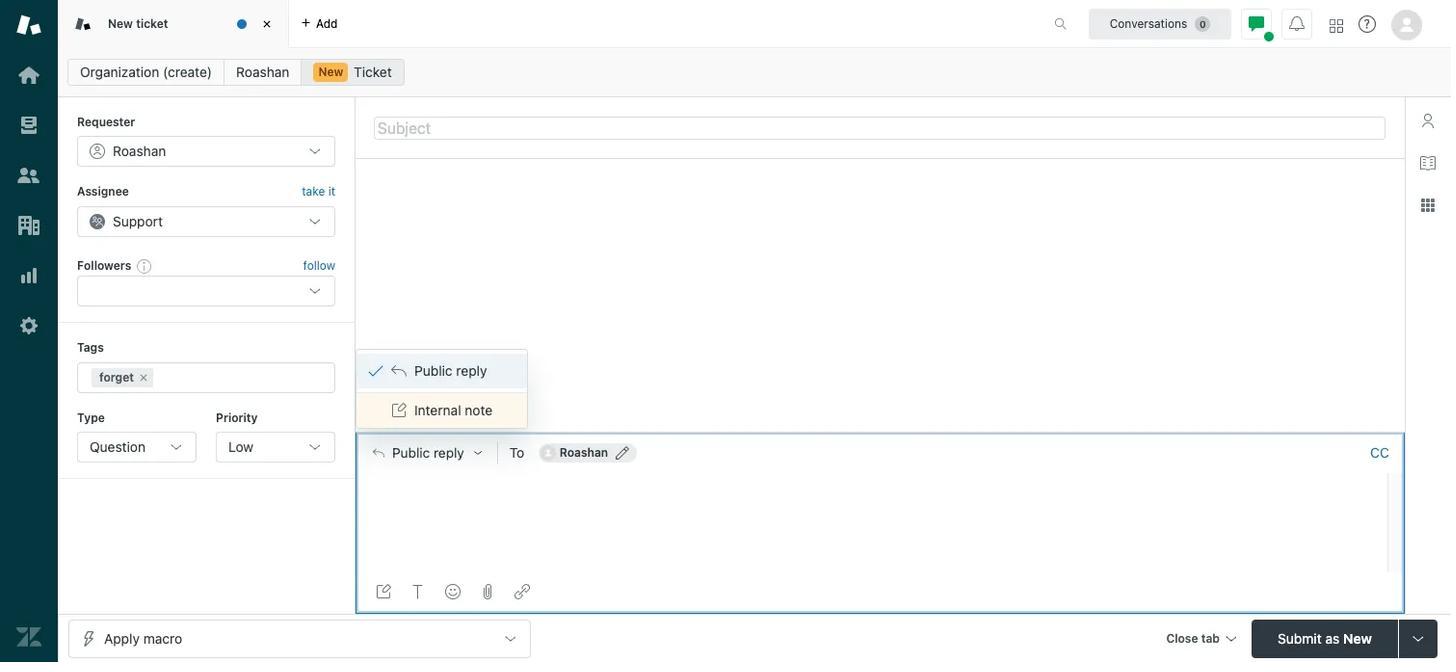 Task type: vqa. For each thing, say whether or not it's contained in the screenshot.
search,
no



Task type: describe. For each thing, give the bounding box(es) containing it.
zendesk image
[[16, 625, 41, 650]]

support
[[113, 213, 163, 229]]

submit
[[1278, 630, 1322, 646]]

organizations image
[[16, 213, 41, 238]]

public inside popup button
[[392, 445, 430, 461]]

to
[[510, 444, 525, 461]]

customer context image
[[1421, 113, 1436, 128]]

(create)
[[163, 64, 212, 80]]

take
[[302, 184, 325, 199]]

low
[[228, 438, 253, 455]]

it
[[328, 184, 335, 199]]

ticket
[[354, 64, 392, 80]]

views image
[[16, 113, 41, 138]]

admin image
[[16, 313, 41, 338]]

question
[[90, 438, 146, 455]]

2 vertical spatial new
[[1344, 630, 1372, 646]]

public reply inside public reply popup button
[[392, 445, 464, 461]]

new ticket tab
[[58, 0, 289, 48]]

draft mode image
[[376, 584, 391, 599]]

assignee
[[77, 184, 129, 199]]

take it button
[[302, 183, 335, 202]]

take it
[[302, 184, 335, 199]]

internal note
[[414, 402, 493, 418]]

public reply menu item
[[357, 354, 527, 389]]

zendesk support image
[[16, 13, 41, 38]]

organization
[[80, 64, 159, 80]]

insert emojis image
[[445, 584, 461, 599]]

apply macro
[[104, 630, 182, 646]]

get started image
[[16, 63, 41, 88]]

submit as new
[[1278, 630, 1372, 646]]

customers image
[[16, 163, 41, 188]]

zendesk products image
[[1330, 19, 1344, 32]]

priority
[[216, 410, 258, 425]]

as
[[1326, 630, 1340, 646]]

reply inside menu item
[[456, 363, 487, 379]]

apply
[[104, 630, 140, 646]]

tab
[[1202, 631, 1220, 645]]

format text image
[[411, 584, 426, 599]]

knowledge image
[[1421, 155, 1436, 171]]

cc button
[[1370, 444, 1390, 462]]

roashan for requester
[[113, 143, 166, 159]]

close image
[[257, 14, 277, 34]]

new for new
[[318, 65, 343, 79]]



Task type: locate. For each thing, give the bounding box(es) containing it.
roashan link
[[224, 59, 302, 86]]

roashan down requester
[[113, 143, 166, 159]]

public inside menu item
[[414, 363, 453, 379]]

Subject field
[[374, 116, 1386, 139]]

tabs tab list
[[58, 0, 1034, 48]]

minimize composer image
[[872, 424, 888, 440]]

roashan right roashan@gmail.com 'image'
[[560, 445, 608, 460]]

0 horizontal spatial roashan
[[113, 143, 166, 159]]

2 horizontal spatial roashan
[[560, 445, 608, 460]]

ticket
[[136, 16, 168, 31]]

0 vertical spatial reply
[[456, 363, 487, 379]]

0 vertical spatial roashan
[[236, 64, 290, 80]]

add attachment image
[[480, 584, 495, 599]]

followers element
[[77, 276, 335, 307]]

close tab
[[1167, 631, 1220, 645]]

conversations button
[[1089, 8, 1232, 39]]

reply down internal note menu item
[[434, 445, 464, 461]]

requester element
[[77, 136, 335, 167]]

2 horizontal spatial new
[[1344, 630, 1372, 646]]

roashan inside secondary element
[[236, 64, 290, 80]]

forget
[[99, 370, 134, 384]]

new ticket
[[108, 16, 168, 31]]

followers
[[77, 258, 131, 273]]

new inside secondary element
[[318, 65, 343, 79]]

public reply inside public reply menu item
[[414, 363, 487, 379]]

reporting image
[[16, 263, 41, 288]]

cc
[[1371, 444, 1390, 461]]

organization (create) button
[[67, 59, 225, 86]]

reply inside popup button
[[434, 445, 464, 461]]

roashan@gmail.com image
[[540, 445, 556, 461]]

0 horizontal spatial new
[[108, 16, 133, 31]]

notifications image
[[1290, 16, 1305, 31]]

follow
[[303, 258, 335, 273]]

note
[[465, 402, 493, 418]]

1 vertical spatial public reply
[[392, 445, 464, 461]]

roashan
[[236, 64, 290, 80], [113, 143, 166, 159], [560, 445, 608, 460]]

displays possible ticket submission types image
[[1411, 631, 1426, 646]]

new right as at bottom
[[1344, 630, 1372, 646]]

2 vertical spatial roashan
[[560, 445, 608, 460]]

macro
[[143, 630, 182, 646]]

add link (cmd k) image
[[515, 584, 530, 599]]

1 vertical spatial roashan
[[113, 143, 166, 159]]

internal
[[414, 402, 461, 418]]

organization (create)
[[80, 64, 212, 80]]

reply up note
[[456, 363, 487, 379]]

Public reply composer text field
[[364, 473, 1382, 514]]

public reply
[[414, 363, 487, 379], [392, 445, 464, 461]]

tags
[[77, 340, 104, 355]]

conversations
[[1110, 16, 1188, 30]]

public up internal
[[414, 363, 453, 379]]

new left ticket
[[318, 65, 343, 79]]

public reply button
[[356, 433, 497, 473]]

new inside tab
[[108, 16, 133, 31]]

info on adding followers image
[[137, 258, 153, 274]]

1 vertical spatial reply
[[434, 445, 464, 461]]

requester
[[77, 115, 135, 129]]

new left ticket at the left of page
[[108, 16, 133, 31]]

1 vertical spatial new
[[318, 65, 343, 79]]

add button
[[289, 0, 349, 47]]

1 horizontal spatial new
[[318, 65, 343, 79]]

roashan down close icon
[[236, 64, 290, 80]]

question button
[[77, 432, 197, 463]]

assignee element
[[77, 206, 335, 237]]

0 vertical spatial public
[[414, 363, 453, 379]]

1 horizontal spatial roashan
[[236, 64, 290, 80]]

public down internal
[[392, 445, 430, 461]]

public
[[414, 363, 453, 379], [392, 445, 430, 461]]

public reply down internal
[[392, 445, 464, 461]]

secondary element
[[58, 53, 1451, 92]]

0 vertical spatial new
[[108, 16, 133, 31]]

button displays agent's chat status as online. image
[[1249, 16, 1264, 31]]

type
[[77, 410, 105, 425]]

apps image
[[1421, 198, 1436, 213]]

get help image
[[1359, 15, 1376, 33]]

new for new ticket
[[108, 16, 133, 31]]

add
[[316, 16, 338, 30]]

main element
[[0, 0, 58, 662]]

internal note menu item
[[357, 393, 527, 428]]

follow button
[[303, 257, 335, 275]]

edit user image
[[616, 446, 630, 460]]

reply
[[456, 363, 487, 379], [434, 445, 464, 461]]

close tab button
[[1158, 619, 1244, 661]]

remove image
[[138, 372, 149, 383]]

close
[[1167, 631, 1198, 645]]

1 vertical spatial public
[[392, 445, 430, 461]]

roashan inside "requester" element
[[113, 143, 166, 159]]

new
[[108, 16, 133, 31], [318, 65, 343, 79], [1344, 630, 1372, 646]]

roashan for to
[[560, 445, 608, 460]]

0 vertical spatial public reply
[[414, 363, 487, 379]]

low button
[[216, 432, 335, 463]]

public reply up internal note
[[414, 363, 487, 379]]



